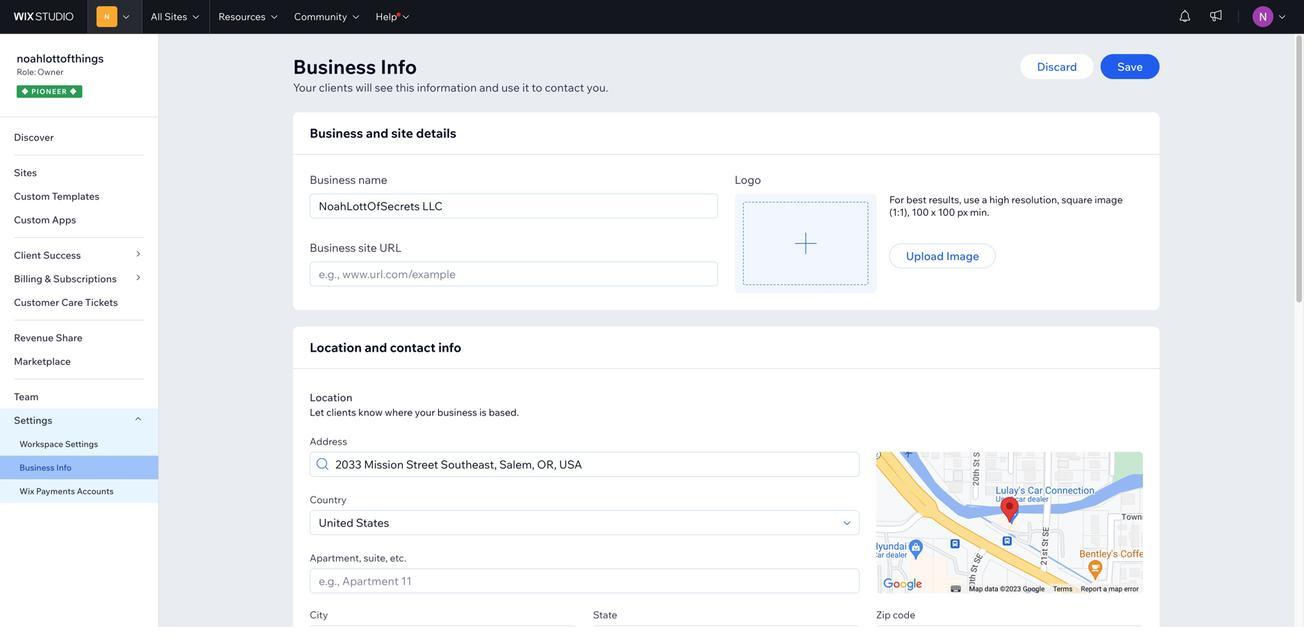 Task type: locate. For each thing, give the bounding box(es) containing it.
use inside the for best results, use a high resolution, square image (1:1), 100 x 100 px min.
[[964, 194, 980, 206]]

and up know
[[365, 340, 387, 356]]

a left map
[[1103, 586, 1107, 594]]

2 custom from the top
[[14, 214, 50, 226]]

and left it
[[479, 81, 499, 94]]

logo
[[735, 173, 761, 187]]

0 horizontal spatial a
[[982, 194, 987, 206]]

state
[[593, 609, 617, 622]]

◆
[[22, 87, 29, 96], [70, 87, 77, 96]]

settings down settings popup button
[[65, 439, 98, 450]]

0 vertical spatial and
[[479, 81, 499, 94]]

subscriptions
[[53, 273, 117, 285]]

marketplace
[[14, 356, 71, 368]]

business
[[293, 55, 376, 79], [310, 125, 363, 141], [310, 173, 356, 187], [310, 241, 356, 255], [19, 463, 54, 473]]

business up will
[[293, 55, 376, 79]]

100 left x
[[912, 206, 929, 218]]

◆ pioneer ◆
[[22, 87, 77, 96]]

contact inside business info your clients will see this information and use it to contact you.
[[545, 81, 584, 94]]

settings
[[14, 415, 52, 427], [65, 439, 98, 450]]

business left name
[[310, 173, 356, 187]]

resources
[[218, 10, 266, 23]]

apartment,
[[310, 552, 361, 565]]

0 vertical spatial settings
[[14, 415, 52, 427]]

0 horizontal spatial settings
[[14, 415, 52, 427]]

sites right all
[[165, 10, 187, 23]]

1 vertical spatial use
[[964, 194, 980, 206]]

google
[[1023, 586, 1045, 594]]

location inside location let clients know where your business is based.
[[310, 391, 352, 405]]

your
[[415, 407, 435, 419]]

team link
[[0, 385, 158, 409]]

1 horizontal spatial settings
[[65, 439, 98, 450]]

location for let
[[310, 391, 352, 405]]

info inside business info your clients will see this information and use it to contact you.
[[380, 55, 417, 79]]

custom
[[14, 190, 50, 202], [14, 214, 50, 226]]

google image
[[880, 576, 926, 594]]

apps
[[52, 214, 76, 226]]

1 vertical spatial contact
[[390, 340, 436, 356]]

your
[[293, 81, 316, 94]]

business up business name
[[310, 125, 363, 141]]

use
[[501, 81, 520, 94], [964, 194, 980, 206]]

save
[[1118, 60, 1143, 74]]

settings down "team"
[[14, 415, 52, 427]]

billing
[[14, 273, 42, 285]]

contact right to
[[545, 81, 584, 94]]

0 horizontal spatial 100
[[912, 206, 929, 218]]

0 horizontal spatial sites
[[14, 167, 37, 179]]

1 100 from the left
[[912, 206, 929, 218]]

is
[[479, 407, 487, 419]]

custom up custom apps
[[14, 190, 50, 202]]

map region
[[876, 452, 1143, 594]]

sites down discover
[[14, 167, 37, 179]]

keyboard shortcuts image
[[951, 587, 961, 593]]

0 vertical spatial contact
[[545, 81, 584, 94]]

business site url
[[310, 241, 402, 255]]

1 horizontal spatial contact
[[545, 81, 584, 94]]

0 horizontal spatial use
[[501, 81, 520, 94]]

info up wix payments accounts
[[56, 463, 72, 473]]

1 horizontal spatial info
[[380, 55, 417, 79]]

site left details
[[391, 125, 413, 141]]

business down workspace
[[19, 463, 54, 473]]

a up min.
[[982, 194, 987, 206]]

city
[[310, 609, 328, 622]]

2 ◆ from the left
[[70, 87, 77, 96]]

settings inside popup button
[[14, 415, 52, 427]]

1 vertical spatial sites
[[14, 167, 37, 179]]

info up this
[[380, 55, 417, 79]]

business inside sidebar element
[[19, 463, 54, 473]]

name
[[358, 173, 387, 187]]

use left it
[[501, 81, 520, 94]]

0 vertical spatial use
[[501, 81, 520, 94]]

clients left will
[[319, 81, 353, 94]]

use up min.
[[964, 194, 980, 206]]

country
[[310, 494, 347, 506]]

(1:1),
[[889, 206, 910, 218]]

business for business site url
[[310, 241, 356, 255]]

1 vertical spatial site
[[358, 241, 377, 255]]

noahlottofthings
[[17, 51, 104, 65]]

resolution,
[[1012, 194, 1060, 206]]

1 horizontal spatial 100
[[938, 206, 955, 218]]

◆ down role:
[[22, 87, 29, 96]]

and
[[479, 81, 499, 94], [366, 125, 388, 141], [365, 340, 387, 356]]

1 horizontal spatial ◆
[[70, 87, 77, 96]]

revenue
[[14, 332, 54, 344]]

1 vertical spatial info
[[56, 463, 72, 473]]

contact left info
[[390, 340, 436, 356]]

0 vertical spatial sites
[[165, 10, 187, 23]]

0 horizontal spatial ◆
[[22, 87, 29, 96]]

clients right let
[[326, 407, 356, 419]]

business inside business info your clients will see this information and use it to contact you.
[[293, 55, 376, 79]]

workspace settings
[[19, 439, 98, 450]]

terms
[[1053, 586, 1073, 594]]

help button
[[367, 0, 417, 33]]

suite,
[[364, 552, 388, 565]]

0 vertical spatial a
[[982, 194, 987, 206]]

0 vertical spatial info
[[380, 55, 417, 79]]

image
[[946, 249, 979, 263]]

1 vertical spatial clients
[[326, 407, 356, 419]]

2 location from the top
[[310, 391, 352, 405]]

2 vertical spatial and
[[365, 340, 387, 356]]

x
[[931, 206, 936, 218]]

community
[[294, 10, 347, 23]]

0 vertical spatial clients
[[319, 81, 353, 94]]

clients inside location let clients know where your business is based.
[[326, 407, 356, 419]]

owner
[[37, 67, 64, 77]]

based.
[[489, 407, 519, 419]]

best
[[906, 194, 927, 206]]

custom left 'apps' at the left of the page
[[14, 214, 50, 226]]

1 vertical spatial location
[[310, 391, 352, 405]]

business for business and site details
[[310, 125, 363, 141]]

report a map error link
[[1081, 586, 1139, 594]]

0 vertical spatial location
[[310, 340, 362, 356]]

1 location from the top
[[310, 340, 362, 356]]

wix payments accounts
[[19, 486, 114, 497]]

settings button
[[0, 409, 158, 433]]

zip code
[[876, 609, 916, 622]]

100 down results, at top
[[938, 206, 955, 218]]

100
[[912, 206, 929, 218], [938, 206, 955, 218]]

clients
[[319, 81, 353, 94], [326, 407, 356, 419]]

wix payments accounts link
[[0, 480, 158, 504]]

location
[[310, 340, 362, 356], [310, 391, 352, 405]]

help
[[376, 10, 397, 23]]

site
[[391, 125, 413, 141], [358, 241, 377, 255]]

1 vertical spatial a
[[1103, 586, 1107, 594]]

1 horizontal spatial sites
[[165, 10, 187, 23]]

site left url
[[358, 241, 377, 255]]

discover
[[14, 131, 54, 143]]

◆ right pioneer
[[70, 87, 77, 96]]

1 vertical spatial settings
[[65, 439, 98, 450]]

and down see
[[366, 125, 388, 141]]

sidebar element
[[0, 33, 159, 628]]

1 custom from the top
[[14, 190, 50, 202]]

business left url
[[310, 241, 356, 255]]

2 100 from the left
[[938, 206, 955, 218]]

0 vertical spatial custom
[[14, 190, 50, 202]]

0 horizontal spatial info
[[56, 463, 72, 473]]

info
[[438, 340, 461, 356]]

1 horizontal spatial use
[[964, 194, 980, 206]]

1 vertical spatial and
[[366, 125, 388, 141]]

templates
[[52, 190, 99, 202]]

a
[[982, 194, 987, 206], [1103, 586, 1107, 594]]

location let clients know where your business is based.
[[310, 391, 519, 419]]

1 vertical spatial custom
[[14, 214, 50, 226]]

0 vertical spatial site
[[391, 125, 413, 141]]

None field
[[315, 511, 840, 535]]

info inside sidebar element
[[56, 463, 72, 473]]

know
[[358, 407, 383, 419]]



Task type: vqa. For each thing, say whether or not it's contained in the screenshot.
Info
yes



Task type: describe. For each thing, give the bounding box(es) containing it.
location and contact info
[[310, 340, 461, 356]]

billing & subscriptions
[[14, 273, 117, 285]]

workspace settings link
[[0, 433, 158, 456]]

to
[[532, 81, 542, 94]]

px
[[957, 206, 968, 218]]

info for business info
[[56, 463, 72, 473]]

save button
[[1101, 54, 1160, 79]]

it
[[522, 81, 529, 94]]

will
[[355, 81, 372, 94]]

noahlottofthings role: owner
[[17, 51, 104, 77]]

custom for custom templates
[[14, 190, 50, 202]]

care
[[61, 297, 83, 309]]

team
[[14, 391, 39, 403]]

business for business info
[[19, 463, 54, 473]]

business info
[[19, 463, 72, 473]]

e.g., Apartment 11 field
[[315, 570, 855, 593]]

payments
[[36, 486, 75, 497]]

high
[[990, 194, 1010, 206]]

sites link
[[0, 161, 158, 185]]

url
[[379, 241, 402, 255]]

customer
[[14, 297, 59, 309]]

success
[[43, 249, 81, 261]]

location for and
[[310, 340, 362, 356]]

custom templates link
[[0, 185, 158, 208]]

wix
[[19, 486, 34, 497]]

for best results, use a high resolution, square image (1:1), 100 x 100 px min.
[[889, 194, 1123, 218]]

1 horizontal spatial a
[[1103, 586, 1107, 594]]

map
[[1109, 586, 1123, 594]]

pioneer
[[31, 87, 67, 96]]

details
[[416, 125, 456, 141]]

terms link
[[1053, 586, 1073, 594]]

client
[[14, 249, 41, 261]]

sites inside sites link
[[14, 167, 37, 179]]

workspace
[[19, 439, 63, 450]]

business
[[437, 407, 477, 419]]

discover link
[[0, 126, 158, 149]]

all
[[151, 10, 162, 23]]

where
[[385, 407, 413, 419]]

discard button
[[1021, 54, 1094, 79]]

data
[[985, 586, 998, 594]]

revenue share
[[14, 332, 83, 344]]

customer care tickets link
[[0, 291, 158, 315]]

revenue share link
[[0, 326, 158, 350]]

zip
[[876, 609, 891, 622]]

discard
[[1037, 60, 1077, 74]]

image
[[1095, 194, 1123, 206]]

accounts
[[77, 486, 114, 497]]

&
[[45, 273, 51, 285]]

©2023
[[1000, 586, 1021, 594]]

this
[[395, 81, 414, 94]]

clients inside business info your clients will see this information and use it to contact you.
[[319, 81, 353, 94]]

custom apps
[[14, 214, 76, 226]]

you.
[[587, 81, 608, 94]]

etc.
[[390, 552, 406, 565]]

business for business name
[[310, 173, 356, 187]]

and for info
[[365, 340, 387, 356]]

apartment, suite, etc.
[[310, 552, 406, 565]]

all sites
[[151, 10, 187, 23]]

0 horizontal spatial contact
[[390, 340, 436, 356]]

map
[[969, 586, 983, 594]]

n
[[104, 12, 110, 21]]

1 ◆ from the left
[[22, 87, 29, 96]]

code
[[893, 609, 916, 622]]

1 horizontal spatial site
[[391, 125, 413, 141]]

business name
[[310, 173, 387, 187]]

customer care tickets
[[14, 297, 118, 309]]

use inside business info your clients will see this information and use it to contact you.
[[501, 81, 520, 94]]

see
[[375, 81, 393, 94]]

billing & subscriptions button
[[0, 267, 158, 291]]

for
[[889, 194, 904, 206]]

upload image button
[[889, 244, 996, 269]]

and for details
[[366, 125, 388, 141]]

address
[[310, 436, 347, 448]]

tickets
[[85, 297, 118, 309]]

and inside business info your clients will see this information and use it to contact you.
[[479, 81, 499, 94]]

a inside the for best results, use a high resolution, square image (1:1), 100 x 100 px min.
[[982, 194, 987, 206]]

n button
[[88, 0, 142, 33]]

let
[[310, 407, 324, 419]]

business for business info your clients will see this information and use it to contact you.
[[293, 55, 376, 79]]

square
[[1062, 194, 1093, 206]]

Type your business name field
[[315, 194, 713, 218]]

custom apps link
[[0, 208, 158, 232]]

report a map error
[[1081, 586, 1139, 594]]

Search for your business address field
[[331, 453, 855, 477]]

custom for custom apps
[[14, 214, 50, 226]]

information
[[417, 81, 477, 94]]

share
[[56, 332, 83, 344]]

0 horizontal spatial site
[[358, 241, 377, 255]]

map data ©2023 google
[[969, 586, 1045, 594]]

client success
[[14, 249, 81, 261]]

marketplace link
[[0, 350, 158, 374]]

custom templates
[[14, 190, 99, 202]]

e.g., www.url.com/example field
[[315, 263, 713, 286]]

client success button
[[0, 244, 158, 267]]

business and site details
[[310, 125, 456, 141]]

business info link
[[0, 456, 158, 480]]

info for business info your clients will see this information and use it to contact you.
[[380, 55, 417, 79]]

error
[[1124, 586, 1139, 594]]

upload image
[[906, 249, 979, 263]]



